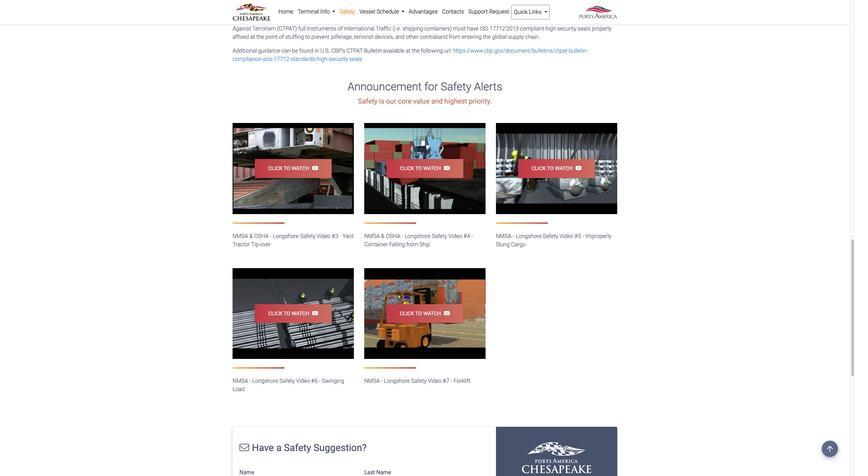 Task type: locate. For each thing, give the bounding box(es) containing it.
properly up the cargo
[[525, 0, 545, 1]]

safety inside "link"
[[340, 8, 355, 15]]

0 vertical spatial iso
[[403, 0, 411, 1]]

iso up international
[[349, 17, 357, 24]]

safety inside nmsa & osha - longshore safety video #4 - container falling from ship
[[432, 233, 447, 240]]

security-
[[329, 56, 350, 62]]

customs up the container
[[244, 0, 266, 1]]

longshore for nmsa - longshore safety video #6 - swinging load
[[252, 378, 278, 385]]

shippers are reminded to be vigilant in ensuring iso 17712:2013 compliant seals are properly affixed to all full containers.  under the customs trade partnership against terrorism (ctpat) full instruments of international traffic (i.e. shipping containers) must have iso 17712:2013 compliant high security seals properly affixed at the point of stuffing to prevent pilferage, terrorist devices, and other contraband from entering the global supply chain.
[[233, 17, 617, 40]]

2 vertical spatial seals
[[350, 56, 362, 62]]

1 vertical spatial security
[[558, 25, 577, 32]]

1 horizontal spatial iso
[[403, 0, 411, 1]]

0 vertical spatial shippers
[[355, 0, 376, 1]]

is left (1)
[[512, 0, 516, 1]]

nmsa for nmsa & osha - longshore safety video #3 - yard tractor tip-over
[[233, 233, 248, 240]]

1 horizontal spatial u.s.
[[320, 47, 330, 54]]

0 horizontal spatial shippers
[[233, 17, 254, 24]]

1 vertical spatial 17712:2013
[[359, 17, 387, 24]]

video image for container
[[364, 123, 486, 214]]

0 vertical spatial high-
[[468, 0, 480, 1]]

0 vertical spatial be
[[295, 17, 301, 24]]

0 vertical spatial properly
[[525, 0, 545, 1]]

1 horizontal spatial 17712:2013
[[413, 0, 441, 1]]

nmsa inside nmsa - longshore safety video #5 - improperly slung cargo
[[496, 233, 512, 240]]

2 youtube image from the left
[[573, 166, 582, 171]]

longshore for nmsa - longshore safety video #7 - forklift
[[384, 378, 410, 385]]

0 horizontal spatial full
[[298, 25, 306, 32]]

(i.e.
[[393, 25, 401, 32]]

youtube image inside click to watch link
[[441, 166, 450, 171]]

1 horizontal spatial full
[[489, 17, 496, 24]]

seagirt terminal image
[[522, 443, 592, 474]]

click to watch link
[[255, 159, 332, 178], [387, 159, 463, 178], [518, 159, 595, 178], [255, 304, 332, 323], [387, 304, 463, 323]]

1 horizontal spatial compliant
[[443, 0, 467, 1]]

compliant up instructions
[[443, 0, 467, 1]]

osha for falling
[[386, 233, 401, 240]]

u.s. left cbp's
[[320, 47, 330, 54]]

click to watch link for container
[[387, 159, 463, 178]]

from left ship
[[407, 241, 418, 248]]

1 vertical spatial seals
[[578, 25, 591, 32]]

0 vertical spatial shipping
[[414, 3, 434, 10]]

1 vertical spatial of
[[279, 34, 284, 40]]

quick
[[514, 9, 528, 15]]

be right the can
[[292, 47, 298, 54]]

properly down partnership at the right of page
[[592, 25, 612, 32]]

2 horizontal spatial affixed
[[546, 0, 563, 1]]

0 horizontal spatial osha
[[254, 233, 269, 240]]

following
[[421, 47, 443, 54]]

longshore
[[273, 233, 299, 240], [405, 233, 431, 240], [516, 233, 542, 240], [252, 378, 278, 385], [384, 378, 410, 385]]

full down support request
[[489, 17, 496, 24]]

video inside nmsa - longshore safety video #5 - improperly slung cargo
[[560, 233, 573, 240]]

click for yard
[[268, 166, 283, 172]]

1 vertical spatial be
[[292, 47, 298, 54]]

nmsa inside nmsa & osha - longshore safety video #3 - yard tractor tip-over
[[233, 233, 248, 240]]

0 horizontal spatial affixed
[[233, 34, 249, 40]]

links
[[529, 9, 542, 15]]

& inside nmsa & osha - longshore safety video #3 - yard tractor tip-over
[[249, 233, 253, 240]]

1 vertical spatial high-
[[317, 56, 329, 62]]

affixed down against
[[233, 34, 249, 40]]

1 horizontal spatial of
[[338, 25, 343, 32]]

1 horizontal spatial seal
[[501, 0, 511, 1]]

0 vertical spatial full
[[577, 0, 585, 1]]

safety down the announcement
[[358, 97, 378, 106]]

is down recommends
[[343, 3, 347, 10]]

all up terminal.
[[570, 0, 576, 1]]

the right the on
[[405, 3, 412, 10]]

go to top image
[[822, 441, 838, 457]]

longshore inside nmsa & osha - longshore safety video #4 - container falling from ship
[[405, 233, 431, 240]]

at right available
[[406, 47, 411, 54]]

all inside shippers are reminded to be vigilant in ensuring iso 17712:2013 compliant seals are properly affixed to all full containers.  under the customs trade partnership against terrorism (ctpat) full instruments of international traffic (i.e. shipping containers) must have iso 17712:2013 compliant high security seals properly affixed at the point of stuffing to prevent pilferage, terrorist devices, and other contraband from entering the global supply chain.
[[482, 17, 488, 24]]

0 horizontal spatial all
[[482, 17, 488, 24]]

video left #3 at the left
[[317, 233, 331, 240]]

video inside 'nmsa - longshore safety video #6 - swinging load'
[[296, 378, 310, 385]]

the down (1)
[[515, 3, 523, 10]]

1 vertical spatial is
[[343, 3, 347, 10]]

video left #7
[[428, 378, 442, 385]]

of
[[338, 25, 343, 32], [279, 34, 284, 40]]

shipping up shippers are reminded to be vigilant in ensuring iso 17712:2013 compliant seals are properly affixed to all full containers.  under the customs trade partnership against terrorism (ctpat) full instruments of international traffic (i.e. shipping containers) must have iso 17712:2013 compliant high security seals properly affixed at the point of stuffing to prevent pilferage, terrorist devices, and other contraband from entering the global supply chain.
[[414, 3, 434, 10]]

terminal info link
[[296, 5, 338, 19]]

video left #6
[[296, 378, 310, 385]]

seal
[[501, 0, 511, 1], [311, 3, 321, 10]]

must
[[453, 25, 466, 32]]

our
[[386, 97, 396, 106]]

are up terrorism
[[255, 17, 263, 24]]

click for cargo
[[532, 166, 546, 172]]

https://www.cbp.gov/document/bulletins/ctpat-
[[453, 47, 569, 54]]

1 horizontal spatial customs
[[551, 17, 573, 24]]

0 horizontal spatial seal
[[311, 3, 321, 10]]

click to watch link for cargo
[[518, 159, 595, 178]]

0 vertical spatial from
[[449, 34, 461, 40]]

value
[[413, 97, 430, 106]]

1 osha from the left
[[254, 233, 269, 240]]

yard
[[343, 233, 354, 240]]

2 vertical spatial is
[[379, 97, 385, 106]]

suggestion?
[[314, 443, 367, 454]]

load
[[233, 386, 245, 393]]

nmsa for nmsa - longshore safety video #5 - improperly slung cargo
[[496, 233, 512, 240]]

the down terrorism
[[256, 34, 264, 40]]

on
[[397, 3, 403, 10]]

video inside nmsa & osha - longshore safety video #4 - container falling from ship
[[449, 233, 462, 240]]

name
[[240, 470, 254, 476], [376, 470, 391, 476]]

1 horizontal spatial affixed
[[458, 17, 475, 24]]

1 vertical spatial full
[[489, 17, 496, 24]]

at down against
[[250, 34, 255, 40]]

customs inside shippers are reminded to be vigilant in ensuring iso 17712:2013 compliant seals are properly affixed to all full containers.  under the customs trade partnership against terrorism (ctpat) full instruments of international traffic (i.e. shipping containers) must have iso 17712:2013 compliant high security seals properly affixed at the point of stuffing to prevent pilferage, terrorist devices, and other contraband from entering the global supply chain.
[[551, 17, 573, 24]]

safety left #3 at the left
[[300, 233, 315, 240]]

& up container
[[381, 233, 385, 240]]

partnership
[[589, 17, 617, 24]]

2 are from the left
[[428, 17, 436, 24]]

1 horizontal spatial osha
[[386, 233, 401, 240]]

vessel
[[360, 8, 375, 15]]

osha inside nmsa & osha - longshore safety video #3 - yard tractor tip-over
[[254, 233, 269, 240]]

1 vertical spatial in
[[315, 47, 319, 54]]

0 horizontal spatial name
[[240, 470, 254, 476]]

and right value
[[431, 97, 443, 106]]

be left vigilant
[[295, 17, 301, 24]]

1 horizontal spatial high-
[[468, 0, 480, 1]]

2 horizontal spatial 17712:2013
[[490, 25, 519, 32]]

name down have
[[240, 470, 254, 476]]

2 horizontal spatial is
[[512, 0, 516, 1]]

safety left #7
[[411, 378, 427, 385]]

osha up over
[[254, 233, 269, 240]]

and down border
[[284, 3, 293, 10]]

1 horizontal spatial properly
[[525, 0, 545, 1]]

security right the high
[[558, 25, 577, 32]]

full
[[577, 0, 585, 1], [489, 17, 496, 24], [298, 25, 306, 32]]

#3
[[332, 233, 338, 240]]

entering
[[462, 34, 482, 40]]

in right the found
[[315, 47, 319, 54]]

the down the protection
[[302, 3, 310, 10]]

iso right have
[[480, 25, 489, 32]]

0 horizontal spatial are
[[255, 17, 263, 24]]

u.s. inside u.s. customs and border protection recommends shippers ensure an iso 17712:2013 compliant high-security seal is (1) properly affixed to all full (stuffed) container shipments and (2) the seal number is accurately recorded on the shipping instructions prior to transporting the cargo to the terminal.
[[233, 0, 242, 1]]

17712:2013 up the global on the right top of page
[[490, 25, 519, 32]]

0 vertical spatial affixed
[[546, 0, 563, 1]]

full up stuffing
[[298, 25, 306, 32]]

1 horizontal spatial all
[[570, 0, 576, 1]]

2 vertical spatial properly
[[592, 25, 612, 32]]

vessel schedule link
[[357, 5, 407, 19]]

safety left #6
[[280, 378, 295, 385]]

& up 'tip-' on the left
[[249, 233, 253, 240]]

safety inside 'nmsa - longshore safety video #6 - swinging load'
[[280, 378, 295, 385]]

shippers up against
[[233, 17, 254, 24]]

2 vertical spatial 17712:2013
[[490, 25, 519, 32]]

0 vertical spatial u.s.
[[233, 0, 242, 1]]

falling
[[389, 241, 405, 248]]

17712:2013
[[413, 0, 441, 1], [359, 17, 387, 24], [490, 25, 519, 32]]

0 vertical spatial compliant
[[443, 0, 467, 1]]

1 horizontal spatial &
[[381, 233, 385, 240]]

nmsa & osha - longshore safety video #4 - container falling from ship
[[364, 233, 473, 248]]

17712:2013 down vessel
[[359, 17, 387, 24]]

0 horizontal spatial 17712:2013
[[359, 17, 387, 24]]

full inside u.s. customs and border protection recommends shippers ensure an iso 17712:2013 compliant high-security seal is (1) properly affixed to all full (stuffed) container shipments and (2) the seal number is accurately recorded on the shipping instructions prior to transporting the cargo to the terminal.
[[577, 0, 585, 1]]

shippers up the accurately
[[355, 0, 376, 1]]

guidance
[[258, 47, 280, 54]]

compliant up chain.
[[520, 25, 544, 32]]

u.s. up the container
[[233, 0, 242, 1]]

are up "containers)"
[[428, 17, 436, 24]]

youtube image
[[441, 166, 450, 171], [309, 311, 318, 316], [441, 311, 450, 316]]

seal up transporting
[[501, 0, 511, 1]]

1 vertical spatial shipping
[[403, 25, 423, 32]]

0 vertical spatial of
[[338, 25, 343, 32]]

have
[[467, 25, 479, 32]]

0 horizontal spatial security
[[480, 0, 499, 1]]

shipping up other
[[403, 25, 423, 32]]

ensuring
[[326, 17, 347, 24]]

and
[[267, 0, 276, 1], [284, 3, 293, 10], [395, 34, 405, 40], [431, 97, 443, 106]]

youtube image
[[309, 166, 318, 171], [573, 166, 582, 171]]

1 vertical spatial from
[[407, 241, 418, 248]]

youtube image for #6
[[309, 311, 318, 316]]

1 horizontal spatial is
[[379, 97, 385, 106]]

nmsa inside nmsa & osha - longshore safety video #4 - container falling from ship
[[364, 233, 380, 240]]

safety left #5
[[543, 233, 558, 240]]

of up pilferage,
[[338, 25, 343, 32]]

2 vertical spatial iso
[[480, 25, 489, 32]]

nmsa for nmsa & osha - longshore safety video #4 - container falling from ship
[[364, 233, 380, 240]]

shippers inside u.s. customs and border protection recommends shippers ensure an iso 17712:2013 compliant high-security seal is (1) properly affixed to all full (stuffed) container shipments and (2) the seal number is accurately recorded on the shipping instructions prior to transporting the cargo to the terminal.
[[355, 0, 376, 1]]

nmsa inside 'nmsa - longshore safety video #6 - swinging load'
[[233, 378, 248, 385]]

shippers
[[355, 0, 376, 1], [233, 17, 254, 24]]

click to watch link for yard
[[255, 159, 332, 178]]

and down (i.e.
[[395, 34, 405, 40]]

2 osha from the left
[[386, 233, 401, 240]]

safety inside nmsa - longshore safety video #5 - improperly slung cargo
[[543, 233, 558, 240]]

seals down advantages
[[414, 17, 427, 24]]

1 & from the left
[[249, 233, 253, 240]]

1 horizontal spatial security
[[558, 25, 577, 32]]

u.s. customs and border protection recommends shippers ensure an iso 17712:2013 compliant high-security seal is (1) properly affixed to all full (stuffed) container shipments and (2) the seal number is accurately recorded on the shipping instructions prior to transporting the cargo to the terminal.
[[233, 0, 607, 10]]

properly down contacts
[[437, 17, 457, 24]]

0 vertical spatial at
[[250, 34, 255, 40]]

video inside nmsa & osha - longshore safety video #3 - yard tractor tip-over
[[317, 233, 331, 240]]

1 horizontal spatial are
[[428, 17, 436, 24]]

affixed up terminal.
[[546, 0, 563, 1]]

1 horizontal spatial at
[[406, 47, 411, 54]]

video left #5
[[560, 233, 573, 240]]

reminded
[[264, 17, 287, 24]]

2 horizontal spatial full
[[577, 0, 585, 1]]

watch for yard
[[292, 166, 309, 172]]

safety right a
[[284, 443, 311, 454]]

affixed
[[546, 0, 563, 1], [458, 17, 475, 24], [233, 34, 249, 40]]

0 vertical spatial all
[[570, 0, 576, 1]]

of right point
[[279, 34, 284, 40]]

0 horizontal spatial properly
[[437, 17, 457, 24]]

point
[[266, 34, 278, 40]]

click
[[268, 166, 283, 172], [400, 166, 414, 172], [532, 166, 546, 172], [268, 311, 283, 317], [400, 311, 414, 317]]

are
[[255, 17, 263, 24], [428, 17, 436, 24]]

traffic
[[376, 25, 391, 32]]

0 horizontal spatial at
[[250, 34, 255, 40]]

security inside u.s. customs and border protection recommends shippers ensure an iso 17712:2013 compliant high-security seal is (1) properly affixed to all full (stuffed) container shipments and (2) the seal number is accurately recorded on the shipping instructions prior to transporting the cargo to the terminal.
[[480, 0, 499, 1]]

additional
[[233, 47, 257, 54]]

nmsa for nmsa - longshore safety video #7 - forklift
[[364, 378, 380, 385]]

found
[[299, 47, 313, 54]]

0 horizontal spatial in
[[315, 47, 319, 54]]

click to watch
[[268, 166, 309, 172], [400, 166, 441, 172], [532, 166, 573, 172], [268, 311, 309, 317], [400, 311, 441, 317]]

0 horizontal spatial customs
[[244, 0, 266, 1]]

2 & from the left
[[381, 233, 385, 240]]

0 horizontal spatial youtube image
[[309, 166, 318, 171]]

0 vertical spatial is
[[512, 0, 516, 1]]

highest
[[445, 97, 467, 106]]

longshore inside nmsa - longshore safety video #5 - improperly slung cargo
[[516, 233, 542, 240]]

seals down 'ctpat'
[[350, 56, 362, 62]]

click to watch for container
[[400, 166, 441, 172]]

under
[[526, 17, 541, 24]]

accurately
[[348, 3, 373, 10]]

1 vertical spatial iso
[[349, 17, 357, 24]]

priority.
[[469, 97, 492, 106]]

0 vertical spatial seals
[[414, 17, 427, 24]]

video for nmsa - longshore safety video #7 - forklift
[[428, 378, 442, 385]]

instructions
[[436, 3, 464, 10]]

schedule
[[377, 8, 399, 15]]

0 vertical spatial in
[[321, 17, 325, 24]]

1 youtube image from the left
[[309, 166, 318, 171]]

safety
[[340, 8, 355, 15], [441, 80, 472, 93], [358, 97, 378, 106], [300, 233, 315, 240], [432, 233, 447, 240], [543, 233, 558, 240], [280, 378, 295, 385], [411, 378, 427, 385], [284, 443, 311, 454]]

1 horizontal spatial youtube image
[[573, 166, 582, 171]]

video image
[[233, 123, 354, 214], [364, 123, 486, 214], [496, 123, 618, 214], [233, 268, 354, 359], [364, 268, 486, 359]]

osha
[[254, 233, 269, 240], [386, 233, 401, 240]]

terrorism
[[252, 25, 276, 32]]

from inside shippers are reminded to be vigilant in ensuring iso 17712:2013 compliant seals are properly affixed to all full containers.  under the customs trade partnership against terrorism (ctpat) full instruments of international traffic (i.e. shipping containers) must have iso 17712:2013 compliant high security seals properly affixed at the point of stuffing to prevent pilferage, terrorist devices, and other contraband from entering the global supply chain.
[[449, 34, 461, 40]]

17712:2013 inside u.s. customs and border protection recommends shippers ensure an iso 17712:2013 compliant high-security seal is (1) properly affixed to all full (stuffed) container shipments and (2) the seal number is accurately recorded on the shipping instructions prior to transporting the cargo to the terminal.
[[413, 0, 441, 1]]

properly
[[525, 0, 545, 1], [437, 17, 457, 24], [592, 25, 612, 32]]

trade
[[574, 17, 588, 24]]

ensure
[[378, 0, 394, 1]]

2 horizontal spatial iso
[[480, 25, 489, 32]]

& inside nmsa & osha - longshore safety video #4 - container falling from ship
[[381, 233, 385, 240]]

global
[[492, 34, 507, 40]]

full left (stuffed) at right
[[577, 0, 585, 1]]

seals down trade
[[578, 25, 591, 32]]

1 vertical spatial shippers
[[233, 17, 254, 24]]

(stuffed)
[[586, 0, 607, 1]]

iso right an
[[403, 0, 411, 1]]

security up support request
[[480, 0, 499, 1]]

2 vertical spatial full
[[298, 25, 306, 32]]

high- down additional guidance can be found in u.s. cbp's ctpat bulletin available at the following url:
[[317, 56, 329, 62]]

shipments
[[257, 3, 282, 10]]

2 horizontal spatial compliant
[[520, 25, 544, 32]]

0 horizontal spatial u.s.
[[233, 0, 242, 1]]

safety left #4
[[432, 233, 447, 240]]

all down support request
[[482, 17, 488, 24]]

affixed inside u.s. customs and border protection recommends shippers ensure an iso 17712:2013 compliant high-security seal is (1) properly affixed to all full (stuffed) container shipments and (2) the seal number is accurately recorded on the shipping instructions prior to transporting the cargo to the terminal.
[[546, 0, 563, 1]]

customs up the high
[[551, 17, 573, 24]]

osha up falling
[[386, 233, 401, 240]]

safety inside nmsa & osha - longshore safety video #3 - yard tractor tip-over
[[300, 233, 315, 240]]

over
[[261, 241, 271, 248]]

prevent
[[312, 34, 330, 40]]

high- up prior
[[468, 0, 480, 1]]

prior
[[466, 3, 477, 10]]

0 vertical spatial 17712:2013
[[413, 0, 441, 1]]

1 vertical spatial compliant
[[389, 17, 413, 24]]

1 vertical spatial all
[[482, 17, 488, 24]]

from inside nmsa & osha - longshore safety video #4 - container falling from ship
[[407, 241, 418, 248]]

from down must
[[449, 34, 461, 40]]

0 horizontal spatial high-
[[317, 56, 329, 62]]

1 horizontal spatial seals
[[414, 17, 427, 24]]

0 vertical spatial security
[[480, 0, 499, 1]]

customs
[[244, 0, 266, 1], [551, 17, 573, 24]]

longshore inside 'nmsa - longshore safety video #6 - swinging load'
[[252, 378, 278, 385]]

name right last
[[376, 470, 391, 476]]

2 horizontal spatial properly
[[592, 25, 612, 32]]

from
[[449, 34, 461, 40], [407, 241, 418, 248]]

0 vertical spatial customs
[[244, 0, 266, 1]]

in
[[321, 17, 325, 24], [315, 47, 319, 54]]

1 horizontal spatial from
[[449, 34, 461, 40]]

home link
[[276, 5, 296, 19]]

0 horizontal spatial seals
[[350, 56, 362, 62]]

17712:2013 up advantages
[[413, 0, 441, 1]]

0 horizontal spatial from
[[407, 241, 418, 248]]

video left #4
[[449, 233, 462, 240]]

against
[[233, 25, 251, 32]]

affixed up have
[[458, 17, 475, 24]]

in up instruments on the top
[[321, 17, 325, 24]]

is left our
[[379, 97, 385, 106]]

1 horizontal spatial in
[[321, 17, 325, 24]]

support request link
[[466, 5, 512, 19]]

click to watch for cargo
[[532, 166, 573, 172]]

nmsa - longshore safety video #6 - swinging load
[[233, 378, 344, 393]]

compliant up (i.e.
[[389, 17, 413, 24]]

1 vertical spatial customs
[[551, 17, 573, 24]]

watch for container
[[423, 166, 441, 172]]

seal down the protection
[[311, 3, 321, 10]]

the
[[302, 3, 310, 10], [405, 3, 412, 10], [515, 3, 523, 10], [546, 3, 554, 10], [542, 17, 550, 24], [256, 34, 264, 40], [483, 34, 491, 40], [412, 47, 420, 54]]

click to watch for yard
[[268, 166, 309, 172]]

compliant
[[443, 0, 467, 1], [389, 17, 413, 24], [520, 25, 544, 32]]

safety up ensuring
[[340, 8, 355, 15]]

osha inside nmsa & osha - longshore safety video #4 - container falling from ship
[[386, 233, 401, 240]]

advantages
[[409, 8, 438, 15]]



Task type: describe. For each thing, give the bounding box(es) containing it.
properly inside u.s. customs and border protection recommends shippers ensure an iso 17712:2013 compliant high-security seal is (1) properly affixed to all full (stuffed) container shipments and (2) the seal number is accurately recorded on the shipping instructions prior to transporting the cargo to the terminal.
[[525, 0, 545, 1]]

2 name from the left
[[376, 470, 391, 476]]

https://www.cbp.gov/document/bulletins/ctpat-bulletin- compliance-isos-17712-standards-high-security-seals link
[[233, 47, 588, 62]]

stuffing
[[285, 34, 304, 40]]

the right links
[[546, 3, 554, 10]]

security inside shippers are reminded to be vigilant in ensuring iso 17712:2013 compliant seals are properly affixed to all full containers.  under the customs trade partnership against terrorism (ctpat) full instruments of international traffic (i.e. shipping containers) must have iso 17712:2013 compliant high security seals properly affixed at the point of stuffing to prevent pilferage, terrorist devices, and other contraband from entering the global supply chain.
[[558, 25, 577, 32]]

terminal info
[[298, 8, 331, 15]]

forklift
[[454, 378, 471, 385]]

all inside u.s. customs and border protection recommends shippers ensure an iso 17712:2013 compliant high-security seal is (1) properly affixed to all full (stuffed) container shipments and (2) the seal number is accurately recorded on the shipping instructions prior to transporting the cargo to the terminal.
[[570, 0, 576, 1]]

1 vertical spatial properly
[[437, 17, 457, 24]]

swinging
[[322, 378, 344, 385]]

terminal.
[[555, 3, 576, 10]]

video image for cargo
[[496, 123, 618, 214]]

tip-
[[251, 241, 261, 248]]

(2)
[[294, 3, 301, 10]]

#7
[[443, 378, 450, 385]]

safety is our core value and highest priority.
[[358, 97, 492, 106]]

terrorist
[[354, 34, 373, 40]]

request
[[489, 8, 509, 15]]

recorded
[[374, 3, 396, 10]]

nmsa - longshore safety video #5 - improperly slung cargo
[[496, 233, 612, 248]]

transporting
[[484, 3, 514, 10]]

shippers inside shippers are reminded to be vigilant in ensuring iso 17712:2013 compliant seals are properly affixed to all full containers.  under the customs trade partnership against terrorism (ctpat) full instruments of international traffic (i.e. shipping containers) must have iso 17712:2013 compliant high security seals properly affixed at the point of stuffing to prevent pilferage, terrorist devices, and other contraband from entering the global supply chain.
[[233, 17, 254, 24]]

quick links link
[[512, 5, 550, 19]]

high- inside https://www.cbp.gov/document/bulletins/ctpat-bulletin- compliance-isos-17712-standards-high-security-seals
[[317, 56, 329, 62]]

container
[[364, 241, 388, 248]]

home
[[279, 8, 293, 15]]

youtube image for safety
[[309, 166, 318, 171]]

2 horizontal spatial seals
[[578, 25, 591, 32]]

safety link
[[338, 5, 357, 19]]

announcement for safety alerts
[[348, 80, 503, 93]]

0 vertical spatial seal
[[501, 0, 511, 1]]

longshore inside nmsa & osha - longshore safety video #3 - yard tractor tip-over
[[273, 233, 299, 240]]

video image for yard
[[233, 123, 354, 214]]

(ctpat)
[[277, 25, 297, 32]]

cargo
[[525, 3, 538, 10]]

pilferage,
[[331, 34, 353, 40]]

the up the high
[[542, 17, 550, 24]]

youtube image for #5
[[573, 166, 582, 171]]

video for nmsa - longshore safety video #5 - improperly slung cargo
[[560, 233, 573, 240]]

video for nmsa - longshore safety video #6 - swinging load
[[296, 378, 310, 385]]

last
[[364, 470, 375, 476]]

vigilant
[[302, 17, 319, 24]]

border
[[277, 0, 294, 1]]

contraband
[[420, 34, 448, 40]]

bulletin-
[[569, 47, 588, 54]]

support
[[469, 8, 488, 15]]

#5
[[575, 233, 581, 240]]

additional guidance can be found in u.s. cbp's ctpat bulletin available at the following url:
[[233, 47, 453, 54]]

1 vertical spatial seal
[[311, 3, 321, 10]]

and up shipments
[[267, 0, 276, 1]]

1 vertical spatial at
[[406, 47, 411, 54]]

contacts
[[442, 8, 464, 15]]

longshore for nmsa - longshore safety video #5 - improperly slung cargo
[[516, 233, 542, 240]]

and inside shippers are reminded to be vigilant in ensuring iso 17712:2013 compliant seals are properly affixed to all full containers.  under the customs trade partnership against terrorism (ctpat) full instruments of international traffic (i.e. shipping containers) must have iso 17712:2013 compliant high security seals properly affixed at the point of stuffing to prevent pilferage, terrorist devices, and other contraband from entering the global supply chain.
[[395, 34, 405, 40]]

watch for cargo
[[555, 166, 573, 172]]

nmsa for nmsa - longshore safety video #6 - swinging load
[[233, 378, 248, 385]]

youtube image for safety
[[441, 166, 450, 171]]

for
[[425, 80, 438, 93]]

vessel schedule
[[360, 8, 400, 15]]

terminal
[[298, 8, 319, 15]]

contacts link
[[440, 5, 466, 19]]

safety up highest
[[441, 80, 472, 93]]

shipping inside u.s. customs and border protection recommends shippers ensure an iso 17712:2013 compliant high-security seal is (1) properly affixed to all full (stuffed) container shipments and (2) the seal number is accurately recorded on the shipping instructions prior to transporting the cargo to the terminal.
[[414, 3, 434, 10]]

Name text field
[[240, 465, 354, 476]]

youtube image for #7
[[441, 311, 450, 316]]

seals inside https://www.cbp.gov/document/bulletins/ctpat-bulletin- compliance-isos-17712-standards-high-security-seals
[[350, 56, 362, 62]]

https://www.cbp.gov/document/bulletins/ctpat-bulletin- compliance-isos-17712-standards-high-security-seals
[[233, 47, 588, 62]]

customs inside u.s. customs and border protection recommends shippers ensure an iso 17712:2013 compliant high-security seal is (1) properly affixed to all full (stuffed) container shipments and (2) the seal number is accurately recorded on the shipping instructions prior to transporting the cargo to the terminal.
[[244, 0, 266, 1]]

0 horizontal spatial is
[[343, 3, 347, 10]]

available
[[383, 47, 405, 54]]

slung
[[496, 241, 510, 248]]

number
[[322, 3, 341, 10]]

2 vertical spatial compliant
[[520, 25, 544, 32]]

have
[[252, 443, 274, 454]]

recommends
[[321, 0, 354, 1]]

announcement
[[348, 80, 422, 93]]

1 vertical spatial affixed
[[458, 17, 475, 24]]

alerts
[[474, 80, 503, 93]]

0 horizontal spatial iso
[[349, 17, 357, 24]]

be inside shippers are reminded to be vigilant in ensuring iso 17712:2013 compliant seals are properly affixed to all full containers.  under the customs trade partnership against terrorism (ctpat) full instruments of international traffic (i.e. shipping containers) must have iso 17712:2013 compliant high security seals properly affixed at the point of stuffing to prevent pilferage, terrorist devices, and other contraband from entering the global supply chain.
[[295, 17, 301, 24]]

& for falling
[[381, 233, 385, 240]]

have a safety suggestion?
[[252, 443, 367, 454]]

containers)
[[425, 25, 452, 32]]

0 horizontal spatial compliant
[[389, 17, 413, 24]]

last name
[[364, 470, 391, 476]]

shipping inside shippers are reminded to be vigilant in ensuring iso 17712:2013 compliant seals are properly affixed to all full containers.  under the customs trade partnership against terrorism (ctpat) full instruments of international traffic (i.e. shipping containers) must have iso 17712:2013 compliant high security seals properly affixed at the point of stuffing to prevent pilferage, terrorist devices, and other contraband from entering the global supply chain.
[[403, 25, 423, 32]]

at inside shippers are reminded to be vigilant in ensuring iso 17712:2013 compliant seals are properly affixed to all full containers.  under the customs trade partnership against terrorism (ctpat) full instruments of international traffic (i.e. shipping containers) must have iso 17712:2013 compliant high security seals properly affixed at the point of stuffing to prevent pilferage, terrorist devices, and other contraband from entering the global supply chain.
[[250, 34, 255, 40]]

info
[[320, 8, 330, 15]]

iso inside u.s. customs and border protection recommends shippers ensure an iso 17712:2013 compliant high-security seal is (1) properly affixed to all full (stuffed) container shipments and (2) the seal number is accurately recorded on the shipping instructions prior to transporting the cargo to the terminal.
[[403, 0, 411, 1]]

osha for tractor
[[254, 233, 269, 240]]

click for container
[[400, 166, 414, 172]]

& for tractor
[[249, 233, 253, 240]]

0 horizontal spatial of
[[279, 34, 284, 40]]

#6
[[311, 378, 318, 385]]

an
[[395, 0, 401, 1]]

devices,
[[375, 34, 394, 40]]

advantages link
[[407, 5, 440, 19]]

compliance-
[[233, 56, 262, 62]]

bulletin
[[364, 47, 382, 54]]

1 vertical spatial u.s.
[[320, 47, 330, 54]]

other
[[406, 34, 419, 40]]

quick links
[[514, 9, 543, 15]]

Last Name text field
[[364, 465, 479, 476]]

ship
[[420, 241, 430, 248]]

the left the global on the right top of page
[[483, 34, 491, 40]]

protection
[[295, 0, 320, 1]]

the down other
[[412, 47, 420, 54]]

compliant inside u.s. customs and border protection recommends shippers ensure an iso 17712:2013 compliant high-security seal is (1) properly affixed to all full (stuffed) container shipments and (2) the seal number is accurately recorded on the shipping instructions prior to transporting the cargo to the terminal.
[[443, 0, 467, 1]]

ctpat
[[347, 47, 363, 54]]

instruments
[[307, 25, 337, 32]]

(1)
[[517, 0, 524, 1]]

international
[[344, 25, 375, 32]]

a
[[276, 443, 282, 454]]

2 vertical spatial affixed
[[233, 34, 249, 40]]

1 are from the left
[[255, 17, 263, 24]]

in inside shippers are reminded to be vigilant in ensuring iso 17712:2013 compliant seals are properly affixed to all full containers.  under the customs trade partnership against terrorism (ctpat) full instruments of international traffic (i.e. shipping containers) must have iso 17712:2013 compliant high security seals properly affixed at the point of stuffing to prevent pilferage, terrorist devices, and other contraband from entering the global supply chain.
[[321, 17, 325, 24]]

cbp's
[[331, 47, 345, 54]]

supply
[[508, 34, 524, 40]]

support request
[[469, 8, 509, 15]]

1 name from the left
[[240, 470, 254, 476]]

url:
[[445, 47, 452, 54]]

high- inside u.s. customs and border protection recommends shippers ensure an iso 17712:2013 compliant high-security seal is (1) properly affixed to all full (stuffed) container shipments and (2) the seal number is accurately recorded on the shipping instructions prior to transporting the cargo to the terminal.
[[468, 0, 480, 1]]



Task type: vqa. For each thing, say whether or not it's contained in the screenshot.
NMSA associated with NMSA & OSHA - Longshore Safety Video #3 - Yard Tractor Tip-over
yes



